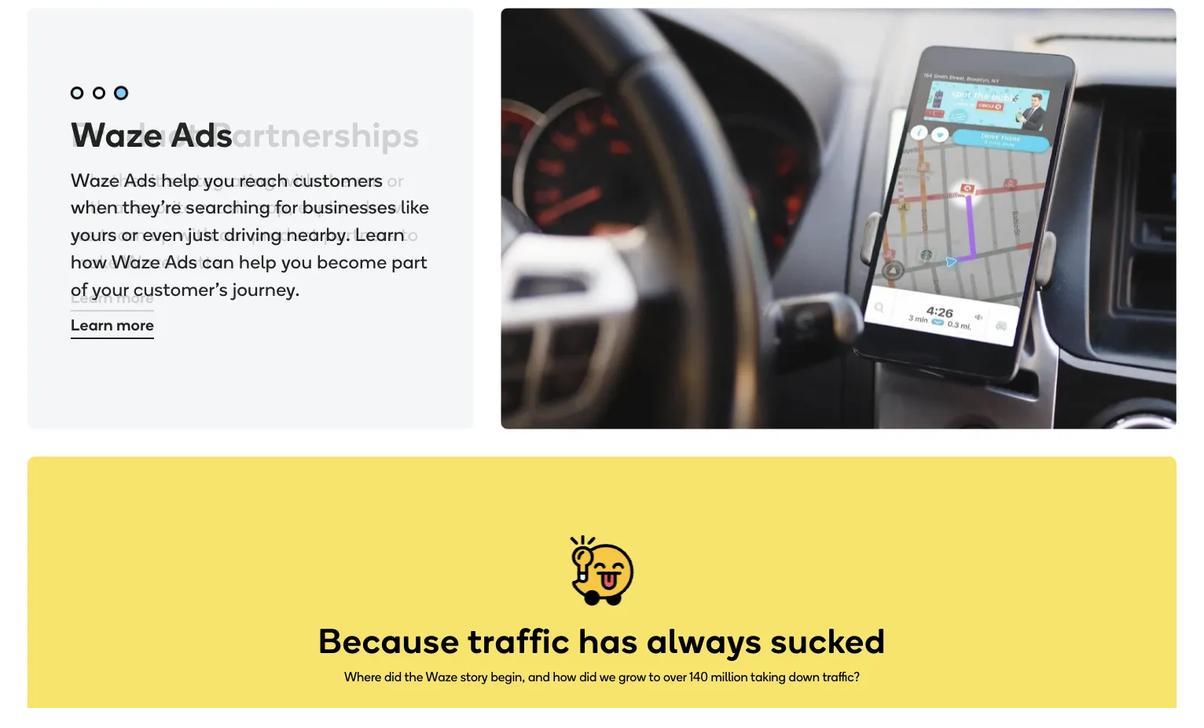 Task type: vqa. For each thing, say whether or not it's contained in the screenshot.
Fri, Nov 17 list box on the left
no



Task type: locate. For each thing, give the bounding box(es) containing it.
1 vertical spatial we
[[600, 670, 616, 685]]

ads
[[171, 114, 234, 155], [124, 169, 157, 191], [165, 251, 197, 273]]

whether
[[71, 169, 146, 191]]

to up 'part'
[[401, 223, 419, 246]]

nearby.
[[287, 223, 351, 246]]

0 vertical spatial to
[[401, 223, 419, 246]]

0 horizontal spatial we
[[71, 223, 96, 246]]

businesses
[[302, 196, 396, 219]]

ads up customer's
[[165, 251, 197, 273]]

learn more link down make
[[71, 288, 154, 311]]

you down 'product'
[[281, 251, 312, 273]]

1 horizontal spatial with
[[177, 223, 215, 246]]

2 horizontal spatial how
[[553, 670, 577, 685]]

how inside because traffic has always sucked where did the waze story begin, and how did we grow to over 140 million taking down traffic?
[[553, 670, 577, 685]]

they're
[[122, 196, 181, 219]]

1 vertical spatial help
[[239, 251, 277, 273]]

0 vertical spatial learn more link
[[71, 288, 154, 311]]

how
[[365, 196, 402, 219], [71, 251, 107, 273], [553, 670, 577, 685]]

when
[[71, 196, 118, 219]]

did
[[384, 670, 402, 685], [579, 670, 597, 685]]

just
[[188, 223, 219, 246]]

with up better.
[[177, 223, 215, 246]]

to inside because traffic has always sucked where did the waze story begin, and how did we grow to over 140 million taking down traffic?
[[649, 670, 660, 685]]

0 horizontal spatial you
[[204, 169, 235, 191]]

2 vertical spatial how
[[553, 670, 577, 685]]

learn up become
[[355, 223, 405, 246]]

how right and
[[553, 670, 577, 685]]

help down driving
[[239, 251, 277, 273]]

ads up they're
[[124, 169, 157, 191]]

with up for
[[280, 169, 317, 191]]

0 horizontal spatial to
[[401, 223, 419, 246]]

1 horizontal spatial the
[[404, 670, 423, 685]]

explore
[[298, 196, 361, 219]]

become
[[317, 251, 387, 273]]

we left grow
[[600, 670, 616, 685]]

sucked
[[771, 621, 886, 662]]

2 learn more link from the top
[[71, 315, 154, 338]]

how down car
[[365, 196, 402, 219]]

ads for waze ads
[[171, 114, 234, 155]]

better.
[[176, 251, 233, 273]]

0 vertical spatial you
[[204, 169, 235, 191]]

0 vertical spatial ads
[[171, 114, 234, 155]]

yours
[[71, 223, 117, 246]]

to left the 'over'
[[649, 670, 660, 685]]

learn more link for product partnerships
[[71, 288, 154, 311]]

1 more from the top
[[117, 289, 154, 307]]

you
[[204, 169, 235, 191], [281, 251, 312, 273]]

we
[[71, 223, 96, 246], [600, 670, 616, 685]]

0 vertical spatial learn more
[[71, 289, 154, 307]]

make
[[71, 251, 118, 273]]

learn more down make
[[71, 289, 154, 307]]

how down "yours"
[[71, 251, 107, 273]]

1 horizontal spatial how
[[365, 196, 402, 219]]

learn more
[[71, 289, 154, 307], [71, 316, 154, 335]]

2 vertical spatial learn
[[71, 316, 113, 335]]

140
[[689, 670, 708, 685]]

1 learn more from the top
[[71, 289, 154, 307]]

0 vertical spatial how
[[365, 196, 402, 219]]

0 vertical spatial help
[[161, 169, 199, 191]]

learn more down the your
[[71, 316, 154, 335]]

waze left story on the left
[[426, 670, 458, 685]]

the
[[322, 169, 351, 191], [404, 670, 423, 685]]

story
[[460, 670, 488, 685]]

1 horizontal spatial to
[[649, 670, 660, 685]]

0 vertical spatial or
[[387, 169, 404, 191]]

learn more link for waze ads
[[71, 315, 154, 338]]

learn more link down the your
[[71, 315, 154, 338]]

a
[[113, 196, 124, 219]]

waze down up
[[123, 251, 172, 273]]

learn
[[355, 223, 405, 246], [71, 289, 113, 307], [71, 316, 113, 335]]

searching
[[186, 196, 270, 219]]

help
[[161, 169, 199, 191], [239, 251, 277, 273]]

the up explore in the left of the page
[[322, 169, 351, 191]]

1 vertical spatial or
[[121, 223, 138, 246]]

more down make
[[117, 289, 154, 307]]

down
[[789, 670, 820, 685]]

of
[[71, 278, 87, 301]]

or right car
[[387, 169, 404, 191]]

1 learn more link from the top
[[71, 288, 154, 311]]

learn more for waze
[[71, 316, 154, 335]]

has
[[579, 621, 639, 662]]

whether it's integrating with the car or with a favorite music app, explore how we team up with our product partners to make waze better.
[[71, 169, 419, 273]]

million
[[711, 670, 748, 685]]

you up 'music'
[[204, 169, 235, 191]]

1 vertical spatial more
[[117, 316, 154, 335]]

learn inside waze ads help you reach customers when they're searching for businesses like yours or even just driving nearby. learn how waze ads can help you become part of your customer's journey.
[[355, 223, 405, 246]]

ads for waze ads help you reach customers when they're searching for businesses like yours or even just driving nearby. learn how waze ads can help you become part of your customer's journey.
[[124, 169, 157, 191]]

waze down team
[[111, 251, 160, 273]]

waze up 'whether'
[[71, 114, 163, 155]]

we for traffic
[[600, 670, 616, 685]]

0 vertical spatial with
[[280, 169, 317, 191]]

with up "yours"
[[71, 196, 108, 219]]

1 did from the left
[[384, 670, 402, 685]]

with
[[280, 169, 317, 191], [71, 196, 108, 219], [177, 223, 215, 246]]

1 horizontal spatial or
[[387, 169, 404, 191]]

0 vertical spatial the
[[322, 169, 351, 191]]

waze
[[71, 114, 163, 155], [71, 169, 120, 191], [111, 251, 160, 273], [123, 251, 172, 273], [426, 670, 458, 685]]

1 horizontal spatial we
[[600, 670, 616, 685]]

0 horizontal spatial or
[[121, 223, 138, 246]]

ads up integrating
[[171, 114, 234, 155]]

1 vertical spatial to
[[649, 670, 660, 685]]

did down has in the bottom of the page
[[579, 670, 597, 685]]

to
[[401, 223, 419, 246], [649, 670, 660, 685]]

the down because
[[404, 670, 423, 685]]

or down a
[[121, 223, 138, 246]]

learn more link
[[71, 288, 154, 311], [71, 315, 154, 338]]

1 horizontal spatial help
[[239, 251, 277, 273]]

learn down 'of' in the left of the page
[[71, 316, 113, 335]]

help up 'favorite' at the top left
[[161, 169, 199, 191]]

music
[[199, 196, 250, 219]]

0 horizontal spatial help
[[161, 169, 199, 191]]

where
[[344, 670, 381, 685]]

or
[[387, 169, 404, 191], [121, 223, 138, 246]]

we inside because traffic has always sucked where did the waze story begin, and how did we grow to over 140 million taking down traffic?
[[600, 670, 616, 685]]

0 vertical spatial learn
[[355, 223, 405, 246]]

did right the where
[[384, 670, 402, 685]]

0 vertical spatial we
[[71, 223, 96, 246]]

1 horizontal spatial did
[[579, 670, 597, 685]]

we down when
[[71, 223, 96, 246]]

2 horizontal spatial with
[[280, 169, 317, 191]]

1 vertical spatial you
[[281, 251, 312, 273]]

1 vertical spatial how
[[71, 251, 107, 273]]

more down the your
[[117, 316, 154, 335]]

your
[[92, 278, 129, 301]]

2 vertical spatial with
[[177, 223, 215, 246]]

0 horizontal spatial how
[[71, 251, 107, 273]]

1 vertical spatial ads
[[124, 169, 157, 191]]

product
[[251, 223, 319, 246]]

learn down make
[[71, 289, 113, 307]]

2 more from the top
[[117, 316, 154, 335]]

learn for waze ads
[[71, 316, 113, 335]]

1 vertical spatial with
[[71, 196, 108, 219]]

1 vertical spatial learn
[[71, 289, 113, 307]]

2 did from the left
[[579, 670, 597, 685]]

1 vertical spatial the
[[404, 670, 423, 685]]

0 vertical spatial more
[[117, 289, 154, 307]]

0 horizontal spatial did
[[384, 670, 402, 685]]

1 vertical spatial learn more link
[[71, 315, 154, 338]]

0 horizontal spatial the
[[322, 169, 351, 191]]

2 learn more from the top
[[71, 316, 154, 335]]

2 vertical spatial ads
[[165, 251, 197, 273]]

we inside 'whether it's integrating with the car or with a favorite music app, explore how we team up with our product partners to make waze better.'
[[71, 223, 96, 246]]

1 vertical spatial learn more
[[71, 316, 154, 335]]

over
[[663, 670, 687, 685]]

more
[[117, 289, 154, 307], [117, 316, 154, 335]]



Task type: describe. For each thing, give the bounding box(es) containing it.
team
[[100, 223, 146, 246]]

or inside waze ads help you reach customers when they're searching for businesses like yours or even just driving nearby. learn how waze ads can help you become part of your customer's journey.
[[121, 223, 138, 246]]

partnerships
[[210, 114, 420, 155]]

like
[[401, 196, 429, 219]]

waze ads help you reach customers when they're searching for businesses like yours or even just driving nearby. learn how waze ads can help you become part of your customer's journey.
[[71, 169, 429, 301]]

product
[[71, 114, 202, 155]]

to inside 'whether it's integrating with the car or with a favorite music app, explore how we team up with our product partners to make waze better.'
[[401, 223, 419, 246]]

product partnerships
[[71, 114, 420, 155]]

traffic?
[[822, 670, 860, 685]]

waze inside 'whether it's integrating with the car or with a favorite music app, explore how we team up with our product partners to make waze better.'
[[123, 251, 172, 273]]

how inside 'whether it's integrating with the car or with a favorite music app, explore how we team up with our product partners to make waze better.'
[[365, 196, 402, 219]]

because
[[318, 621, 460, 662]]

waze ads
[[71, 114, 234, 155]]

journey.
[[233, 278, 300, 301]]

even
[[143, 223, 183, 246]]

reach
[[239, 169, 288, 191]]

part
[[392, 251, 428, 273]]

waze up when
[[71, 169, 120, 191]]

1 horizontal spatial you
[[281, 251, 312, 273]]

driving
[[224, 223, 282, 246]]

app,
[[255, 196, 293, 219]]

we for it's
[[71, 223, 96, 246]]

partners
[[324, 223, 396, 246]]

because traffic has always sucked where did the waze story begin, and how did we grow to over 140 million taking down traffic?
[[318, 621, 886, 685]]

waze inside because traffic has always sucked where did the waze story begin, and how did we grow to over 140 million taking down traffic?
[[426, 670, 458, 685]]

always
[[647, 621, 762, 662]]

can
[[202, 251, 234, 273]]

traffic
[[468, 621, 570, 662]]

favorite
[[129, 196, 194, 219]]

customer's
[[133, 278, 228, 301]]

the inside 'whether it's integrating with the car or with a favorite music app, explore how we team up with our product partners to make waze better.'
[[322, 169, 351, 191]]

a phone with a rests in a dashboard mount, waze app directions show the driver as 1 left turn from its destination image
[[501, 8, 1177, 429]]

image of music controls with a map in the background image
[[501, 8, 1177, 429]]

integrating
[[180, 169, 276, 191]]

grow
[[619, 670, 646, 685]]

learn for product partnerships
[[71, 289, 113, 307]]

car
[[355, 169, 382, 191]]

customers
[[293, 169, 383, 191]]

the inside because traffic has always sucked where did the waze story begin, and how did we grow to over 140 million taking down traffic?
[[404, 670, 423, 685]]

it's
[[151, 169, 175, 191]]

how inside waze ads help you reach customers when they're searching for businesses like yours or even just driving nearby. learn how waze ads can help you become part of your customer's journey.
[[71, 251, 107, 273]]

or inside 'whether it's integrating with the car or with a favorite music app, explore how we team up with our product partners to make waze better.'
[[387, 169, 404, 191]]

learn more for product
[[71, 289, 154, 307]]

begin,
[[491, 670, 525, 685]]

more for waze
[[117, 316, 154, 335]]

0 horizontal spatial with
[[71, 196, 108, 219]]

more for product
[[117, 289, 154, 307]]

taking
[[751, 670, 786, 685]]

our
[[219, 223, 247, 246]]

up
[[150, 223, 173, 246]]

and
[[528, 670, 550, 685]]

for
[[275, 196, 298, 219]]



